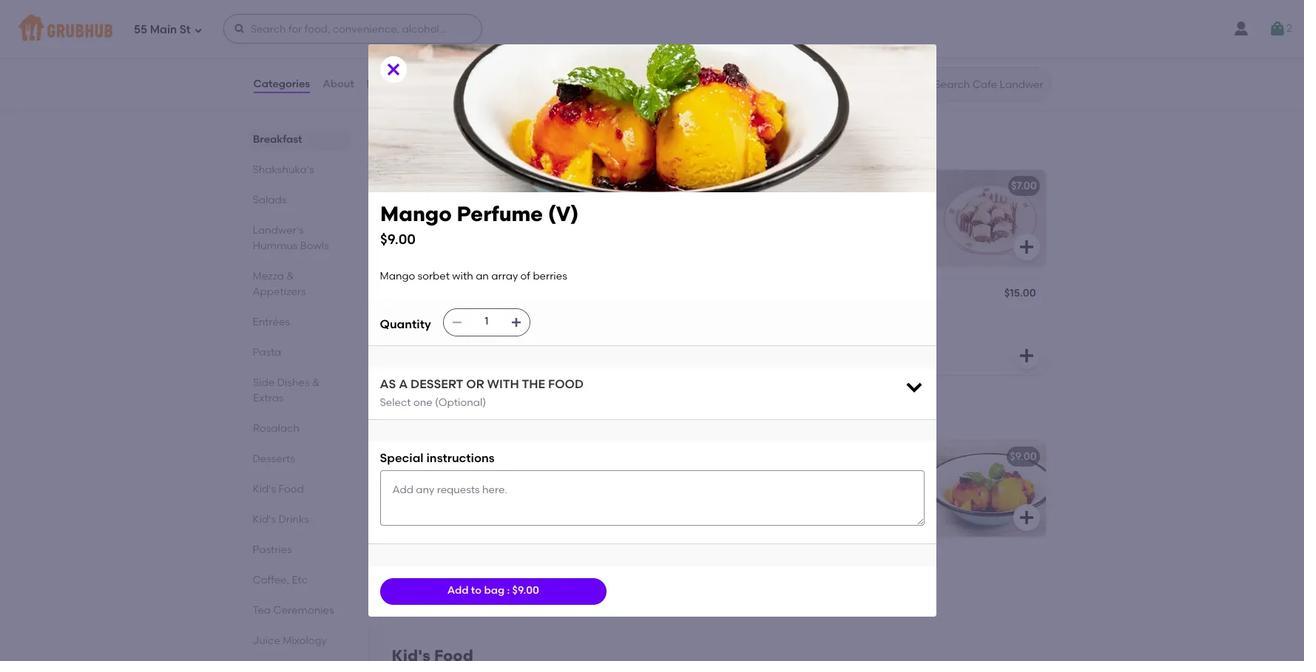 Task type: vqa. For each thing, say whether or not it's contained in the screenshot.
Jacksons
no



Task type: locate. For each thing, give the bounding box(es) containing it.
peanut
[[735, 289, 772, 301]]

an
[[476, 270, 489, 283]]

nutella rozalach full
[[404, 180, 511, 192]]

$13.00
[[673, 178, 705, 191], [674, 289, 706, 301]]

coffee, etc tab
[[253, 573, 345, 588]]

desserts tab
[[253, 451, 345, 467]]

banana
[[808, 289, 848, 301]]

waffle down instructions
[[460, 472, 492, 484]]

of right the array
[[521, 270, 531, 283]]

oreo down ricotta
[[462, 325, 487, 337]]

white
[[517, 310, 547, 322]]

2 kid's from the top
[[253, 514, 276, 526]]

sorbet
[[418, 270, 450, 283]]

rozalach for full
[[443, 180, 491, 192]]

0 vertical spatial &
[[287, 270, 294, 283]]

shakshuka's tab
[[253, 162, 345, 178]]

mango perfume (v) $9.00
[[380, 202, 579, 248]]

rozalach left the full
[[443, 180, 491, 192]]

as a dessert or with the food select one (optional)
[[380, 377, 584, 409]]

array
[[492, 270, 518, 283]]

2 mango from the top
[[380, 270, 415, 283]]

rozalach
[[443, 180, 491, 192], [431, 289, 479, 301], [851, 289, 898, 301]]

Search Cafe Landwer search field
[[934, 78, 1047, 92]]

kid's food
[[253, 483, 304, 496]]

2 horizontal spatial $9.00
[[1010, 451, 1037, 463]]

scoop)
[[521, 560, 557, 572]]

2 vertical spatial svg image
[[1018, 347, 1036, 365]]

waffle inside the 4 pieces of waffle with chocolate + vanilla ice cream, chocolate syrup, whipped cream, strawberry
[[460, 472, 492, 484]]

ice
[[404, 560, 419, 572]]

of up ice
[[447, 472, 457, 484]]

0 horizontal spatial $9.00
[[380, 231, 416, 248]]

1 vertical spatial mango
[[380, 270, 415, 283]]

nutella rosalach (half) image
[[935, 170, 1046, 266]]

1 horizontal spatial nutella
[[735, 180, 772, 192]]

bowls
[[300, 240, 329, 252]]

whipped
[[404, 502, 448, 514]]

coffee,
[[253, 574, 289, 587]]

2 nutella from the left
[[735, 180, 772, 192]]

1 horizontal spatial &
[[312, 377, 320, 389]]

oreo down sorbet at top
[[404, 289, 429, 301]]

kid's for kid's food
[[253, 483, 276, 496]]

mango left sorbet at top
[[380, 270, 415, 283]]

0 vertical spatial mango
[[380, 202, 452, 227]]

1 nutella from the left
[[404, 180, 441, 192]]

kid's left drinks
[[253, 514, 276, 526]]

mango
[[380, 202, 452, 227], [380, 270, 415, 283]]

$7.00
[[1012, 180, 1037, 192]]

1 horizontal spatial oreo
[[462, 325, 487, 337]]

rosalach up nutella rozalach full
[[392, 135, 465, 154]]

0 horizontal spatial &
[[287, 270, 294, 283]]

0 horizontal spatial with
[[452, 270, 474, 283]]

kid's drinks
[[253, 514, 309, 526]]

one
[[414, 397, 433, 409]]

1 horizontal spatial desserts
[[392, 406, 459, 425]]

mango sorbet with an array of berries
[[380, 270, 568, 283]]

juice mixology tab
[[253, 634, 345, 649]]

svg image for rozalach
[[1018, 347, 1036, 365]]

svg image for eggs
[[1018, 76, 1036, 94]]

0 horizontal spatial of
[[447, 472, 457, 484]]

nutella
[[404, 180, 441, 192], [735, 180, 772, 192]]

kid's left food
[[253, 483, 276, 496]]

svg image
[[1018, 76, 1036, 94], [451, 316, 463, 328], [1018, 347, 1036, 365]]

with
[[452, 270, 474, 283], [495, 472, 516, 484]]

cream, down ice
[[450, 502, 486, 514]]

side
[[253, 377, 274, 389]]

2 button
[[1269, 16, 1293, 42]]

oreo
[[404, 289, 429, 301], [462, 325, 487, 337]]

& inside mezza & appetizers
[[287, 270, 294, 283]]

waffle right dessert
[[445, 451, 478, 463]]

0 vertical spatial cream,
[[457, 487, 493, 499]]

cream,
[[457, 487, 493, 499], [450, 502, 486, 514]]

0 horizontal spatial desserts
[[253, 453, 295, 466]]

with up chocolate
[[495, 472, 516, 484]]

0 vertical spatial oreo
[[404, 289, 429, 301]]

2 horizontal spatial rosalach
[[775, 180, 822, 192]]

1 vertical spatial of
[[447, 472, 457, 484]]

reviews button
[[366, 58, 409, 111]]

cream right ice on the bottom left of page
[[422, 560, 457, 572]]

a
[[399, 377, 408, 391]]

with left an
[[452, 270, 474, 283]]

dessert
[[404, 451, 442, 463]]

nutella for nutella rosalach (half)
[[735, 180, 772, 192]]

0 vertical spatial rosalach
[[392, 135, 465, 154]]

main
[[150, 23, 177, 36]]

0 vertical spatial $13.00
[[673, 178, 705, 191]]

1 vertical spatial with
[[495, 472, 516, 484]]

rosalach left (half)
[[775, 180, 822, 192]]

&
[[287, 270, 294, 283], [312, 377, 320, 389]]

food
[[279, 483, 304, 496]]

4 pieces of waffle with chocolate + vanilla ice cream, chocolate syrup, whipped cream, strawberry
[[404, 472, 580, 514]]

rozalach up fresh,
[[431, 289, 479, 301]]

& up the appetizers
[[287, 270, 294, 283]]

1 horizontal spatial with
[[495, 472, 516, 484]]

cream, right ice
[[457, 487, 493, 499]]

kid's
[[253, 483, 276, 496], [253, 514, 276, 526]]

$9.00 inside $9.00 button
[[1010, 451, 1037, 463]]

dessert waffle
[[404, 451, 478, 463]]

or
[[466, 377, 484, 391]]

ice cream scoop (two scoop)
[[404, 560, 557, 572]]

svg image
[[1269, 20, 1287, 38], [234, 23, 245, 35], [194, 26, 203, 34], [384, 61, 402, 79], [686, 76, 704, 94], [1018, 238, 1036, 256], [510, 316, 522, 328], [904, 376, 925, 397], [686, 509, 704, 527], [1018, 509, 1036, 527]]

2 vertical spatial rosalach
[[253, 423, 299, 435]]

appetizers
[[253, 286, 306, 298]]

pasta tab
[[253, 345, 345, 360]]

Input item quantity number field
[[470, 309, 503, 336]]

reviews
[[367, 78, 408, 90]]

1 vertical spatial oreo
[[462, 325, 487, 337]]

add
[[448, 585, 469, 598]]

salads tab
[[253, 192, 345, 208]]

nutella rosalach (half)
[[735, 180, 854, 192]]

three eggs image
[[935, 8, 1046, 104]]

0 vertical spatial svg image
[[1018, 76, 1036, 94]]

oreo rozalach (full) image
[[604, 279, 715, 375]]

& inside side dishes & extras
[[312, 377, 320, 389]]

0 horizontal spatial rosalach
[[253, 423, 299, 435]]

(half)
[[825, 180, 854, 192]]

oreo rozalach (full)
[[404, 289, 507, 301]]

1 vertical spatial desserts
[[253, 453, 295, 466]]

0 vertical spatial with
[[452, 270, 474, 283]]

side dishes & extras tab
[[253, 375, 345, 406]]

two eggs image
[[604, 8, 715, 104]]

1 vertical spatial &
[[312, 377, 320, 389]]

butter
[[774, 289, 806, 301]]

0 vertical spatial of
[[521, 270, 531, 283]]

1 horizontal spatial $9.00
[[513, 585, 540, 598]]

1 vertical spatial $9.00
[[1010, 451, 1037, 463]]

shakshuka's
[[253, 164, 314, 176]]

breakfast
[[253, 133, 302, 146]]

with
[[487, 377, 519, 391]]

1 vertical spatial waffle
[[460, 472, 492, 484]]

entrées tab
[[253, 315, 345, 330]]

mango inside mango perfume (v) $9.00
[[380, 202, 452, 227]]

Special instructions text field
[[380, 471, 925, 526]]

1 vertical spatial $13.00
[[674, 289, 706, 301]]

scoop
[[459, 560, 492, 572]]

desserts up kid's food on the left of page
[[253, 453, 295, 466]]

landwer's
[[253, 224, 304, 237]]

select
[[380, 397, 411, 409]]

1 horizontal spatial rosalach
[[392, 135, 465, 154]]

mango for perfume
[[380, 202, 452, 227]]

1 horizontal spatial of
[[521, 270, 531, 283]]

rosalach
[[392, 135, 465, 154], [775, 180, 822, 192], [253, 423, 299, 435]]

1 vertical spatial kid's
[[253, 514, 276, 526]]

with inside the 4 pieces of waffle with chocolate + vanilla ice cream, chocolate syrup, whipped cream, strawberry
[[495, 472, 516, 484]]

breakfast tab
[[253, 132, 345, 147]]

desserts down dessert
[[392, 406, 459, 425]]

0 vertical spatial waffle
[[445, 451, 478, 463]]

fresh,
[[441, 310, 471, 322]]

0 horizontal spatial nutella
[[404, 180, 441, 192]]

cream up chocolate,
[[404, 310, 439, 322]]

mango down nutella rozalach full
[[380, 202, 452, 227]]

0 vertical spatial cream
[[404, 310, 439, 322]]

kid's drinks tab
[[253, 512, 345, 528]]

waffle
[[445, 451, 478, 463], [460, 472, 492, 484]]

1 mango from the top
[[380, 202, 452, 227]]

two
[[404, 18, 424, 30]]

rosalach down extras
[[253, 423, 299, 435]]

0 vertical spatial $9.00
[[380, 231, 416, 248]]

pasta
[[253, 346, 281, 359]]

1 kid's from the top
[[253, 483, 276, 496]]

juice
[[253, 635, 280, 648]]

nutella for nutella rozalach full
[[404, 180, 441, 192]]

strawberry
[[488, 502, 542, 514]]

0 vertical spatial kid's
[[253, 483, 276, 496]]

two eggs
[[404, 18, 452, 30]]

quantity
[[380, 318, 431, 332]]

& right the dishes
[[312, 377, 320, 389]]

main navigation navigation
[[0, 0, 1305, 58]]



Task type: describe. For each thing, give the bounding box(es) containing it.
search icon image
[[911, 75, 929, 93]]

svg image inside 2 button
[[1269, 20, 1287, 38]]

kid's for kid's drinks
[[253, 514, 276, 526]]

ice
[[440, 487, 455, 499]]

of inside the 4 pieces of waffle with chocolate + vanilla ice cream, chocolate syrup, whipped cream, strawberry
[[447, 472, 457, 484]]

etc
[[292, 574, 308, 587]]

pastries tab
[[253, 542, 345, 558]]

rozalach right banana
[[851, 289, 898, 301]]

mezza
[[253, 270, 284, 283]]

special instructions
[[380, 452, 495, 466]]

eggs
[[427, 18, 452, 30]]

1 vertical spatial cream
[[422, 560, 457, 572]]

ceremonies
[[273, 605, 334, 617]]

(v)
[[548, 202, 579, 227]]

mezza & appetizers tab
[[253, 269, 345, 300]]

rosalach tab
[[253, 421, 345, 437]]

(full)
[[481, 289, 507, 301]]

$9.00 inside mango perfume (v) $9.00
[[380, 231, 416, 248]]

desserts inside 'tab'
[[253, 453, 295, 466]]

about
[[323, 78, 354, 90]]

pastries
[[253, 544, 292, 557]]

tea ceremonies
[[253, 605, 334, 617]]

categories button
[[253, 58, 311, 111]]

1 vertical spatial svg image
[[451, 316, 463, 328]]

salads
[[253, 194, 287, 206]]

crumble
[[490, 325, 533, 337]]

0 horizontal spatial oreo
[[404, 289, 429, 301]]

about button
[[322, 58, 355, 111]]

hummus
[[253, 240, 298, 252]]

st
[[180, 23, 191, 36]]

special
[[380, 452, 424, 466]]

$6.00
[[677, 558, 705, 571]]

$15.00
[[1005, 287, 1037, 300]]

instructions
[[427, 452, 495, 466]]

0 vertical spatial desserts
[[392, 406, 459, 425]]

2 vertical spatial $9.00
[[513, 585, 540, 598]]

categories
[[253, 78, 310, 90]]

vanilla
[[404, 487, 437, 499]]

rozalach for (full)
[[431, 289, 479, 301]]

dishes
[[277, 377, 309, 389]]

landwer's hummus bowls
[[253, 224, 329, 252]]

$9.00 button
[[726, 441, 1046, 537]]

the
[[522, 377, 546, 391]]

4
[[404, 472, 410, 484]]

,
[[512, 310, 515, 322]]

juice mixology
[[253, 635, 327, 648]]

oreo inside cream fresh, ricotta , white chocolate, oreo crumble
[[462, 325, 487, 337]]

perfume
[[457, 202, 543, 227]]

entrées
[[253, 316, 290, 329]]

full
[[493, 180, 511, 192]]

chocolate,
[[404, 325, 459, 337]]

1 vertical spatial cream,
[[450, 502, 486, 514]]

55
[[134, 23, 147, 36]]

rosalach inside rosalach tab
[[253, 423, 299, 435]]

mango perfume (v) image
[[935, 441, 1046, 537]]

pieces
[[412, 472, 445, 484]]

extras
[[253, 392, 284, 405]]

peanut butter banana rozalach
[[735, 289, 898, 301]]

ricotta
[[473, 310, 510, 322]]

food
[[548, 377, 584, 391]]

mixology
[[283, 635, 327, 648]]

to
[[471, 585, 482, 598]]

dessert
[[411, 377, 464, 391]]

cream fresh, ricotta , white chocolate, oreo crumble
[[404, 310, 547, 337]]

landwer's hummus bowls tab
[[253, 223, 345, 254]]

side dishes & extras
[[253, 377, 320, 405]]

tea ceremonies tab
[[253, 603, 345, 619]]

cream inside cream fresh, ricotta , white chocolate, oreo crumble
[[404, 310, 439, 322]]

berries
[[533, 270, 568, 283]]

kid's food tab
[[253, 482, 345, 497]]

syrup,
[[549, 487, 578, 499]]

(two
[[494, 560, 519, 572]]

+
[[574, 472, 580, 484]]

as
[[380, 377, 396, 391]]

chocolate
[[495, 487, 546, 499]]

mezza & appetizers
[[253, 270, 306, 298]]

mango for sorbet
[[380, 270, 415, 283]]

2
[[1287, 22, 1293, 35]]

55 main st
[[134, 23, 191, 36]]

bag
[[484, 585, 505, 598]]

:
[[507, 585, 510, 598]]

drinks
[[279, 514, 309, 526]]

(optional)
[[435, 397, 486, 409]]

two eggs button
[[395, 8, 715, 104]]

1 vertical spatial rosalach
[[775, 180, 822, 192]]

dessert waffle image
[[604, 441, 715, 537]]

coffee, etc
[[253, 574, 308, 587]]

add to bag : $9.00
[[448, 585, 540, 598]]

tea
[[253, 605, 271, 617]]



